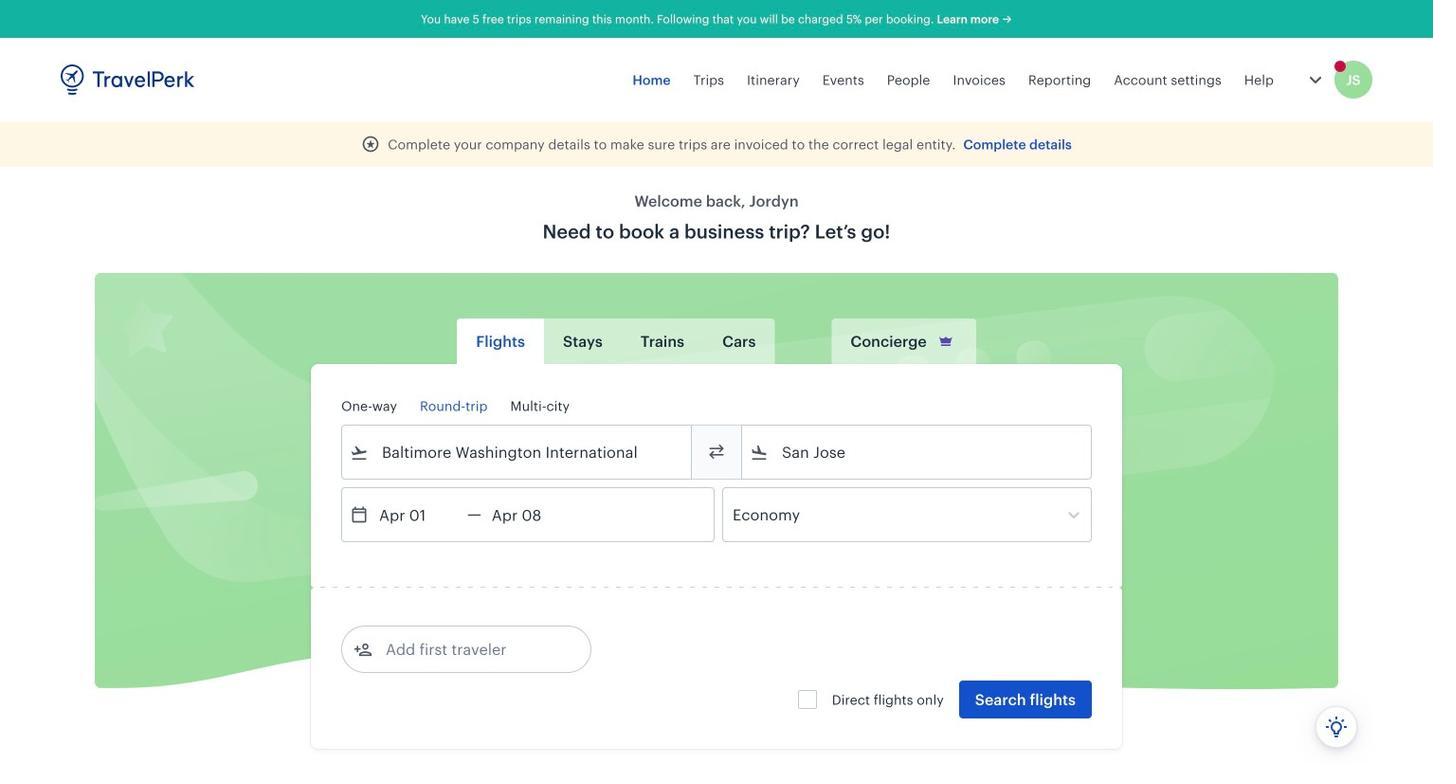 Task type: vqa. For each thing, say whether or not it's contained in the screenshot.
the bottommost American Airlines icon
no



Task type: locate. For each thing, give the bounding box(es) containing it.
Add first traveler search field
[[373, 634, 570, 665]]

To search field
[[769, 437, 1067, 467]]



Task type: describe. For each thing, give the bounding box(es) containing it.
Return text field
[[481, 488, 580, 541]]

From search field
[[369, 437, 667, 467]]

Depart text field
[[369, 488, 467, 541]]



